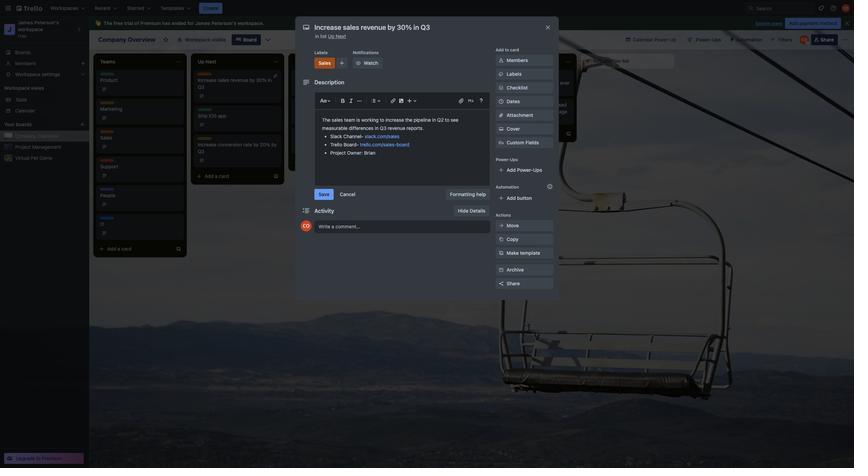 Task type: locate. For each thing, give the bounding box(es) containing it.
sm image inside archive link
[[498, 267, 505, 274]]

the up emails
[[552, 73, 560, 79]]

help
[[477, 192, 487, 198]]

0 horizontal spatial workspace
[[18, 26, 43, 32]]

calendar down the table
[[15, 108, 35, 114]]

0 horizontal spatial project
[[15, 144, 31, 150]]

share button down method
[[812, 34, 839, 45]]

checklist link
[[496, 82, 554, 93]]

board link
[[232, 34, 261, 45]]

product inside product ship ios app
[[198, 109, 214, 114]]

sales inside the sales increase sales revenue by 30% in q3
[[198, 73, 209, 78]]

1 people from the top
[[100, 188, 114, 193]]

0 vertical spatial company
[[98, 36, 126, 43]]

up
[[328, 33, 335, 39], [671, 37, 677, 43]]

ups down fields
[[534, 167, 543, 173]]

labels
[[315, 50, 328, 55], [507, 71, 522, 77]]

company down boards
[[15, 133, 36, 139]]

marketing inside marketing social media campaign
[[393, 102, 413, 107]]

sm image inside members link
[[498, 57, 505, 64]]

project inside the sales team is working to increase the pipeline in q2 to see measurable differences in q3 revenue reports. slack channel- slack.com/sales trello board- trello.com/sales-board project owner: brian
[[331, 150, 346, 156]]

create
[[203, 5, 219, 11]]

0 horizontal spatial color: orange, title: "sales" element
[[100, 131, 114, 136]]

table
[[15, 97, 27, 103]]

project up virtual
[[15, 144, 31, 150]]

1 increase from the top
[[198, 77, 217, 83]]

sm image for members
[[498, 57, 505, 64]]

1 horizontal spatial overview
[[128, 36, 156, 43]]

people inside people people
[[100, 188, 114, 193]]

support inside support support
[[100, 159, 116, 165]]

color: red, title: "support" element down sales sales
[[100, 159, 116, 165]]

2022 right 23,
[[417, 115, 427, 121]]

data
[[317, 135, 327, 141]]

add a card button
[[487, 129, 563, 139], [291, 157, 368, 168], [194, 171, 271, 182], [96, 244, 173, 255]]

q3 inside the sales team is working to increase the pipeline in q2 to see measurable differences in q3 revenue reports. slack channel- slack.com/sales trello board- trello.com/sales-board project owner: brian
[[380, 125, 387, 131]]

2022 inside option
[[318, 115, 328, 121]]

sales for sales
[[319, 60, 331, 66]]

ever
[[561, 80, 570, 86]]

to up finishing
[[505, 102, 509, 108]]

members link down the boards on the top left of page
[[0, 58, 89, 69]]

1 vertical spatial color: orange, title: "sales" element
[[198, 73, 212, 78]]

slack.com/sales link
[[365, 134, 400, 139]]

color: blue, title: "it" element for it
[[100, 217, 114, 222]]

0 vertical spatial workspace
[[238, 20, 263, 26]]

up left next
[[328, 33, 335, 39]]

0 horizontal spatial members link
[[0, 58, 89, 69]]

17,
[[312, 115, 317, 121]]

0 horizontal spatial color: red, title: "support" element
[[100, 159, 116, 165]]

1 horizontal spatial automation
[[737, 37, 763, 43]]

members down add to card
[[507, 57, 528, 63]]

calendar up add another list button
[[634, 37, 654, 43]]

1 vertical spatial company overview
[[15, 133, 58, 139]]

q3 for increase sales revenue by 30% in q3
[[198, 84, 205, 90]]

1 horizontal spatial sales
[[332, 117, 343, 123]]

explore plans
[[756, 21, 783, 26]]

ups up add power-ups
[[510, 157, 518, 163]]

power- inside button
[[697, 37, 713, 43]]

marketing for increase conversion rate by 20% by q3
[[198, 137, 218, 143]]

for right the ended
[[187, 20, 194, 26]]

increase up product ship ios app
[[198, 77, 217, 83]]

bravo up the most
[[491, 73, 503, 79]]

members link up labels link
[[496, 55, 554, 66]]

people down support support
[[100, 188, 114, 193]]

0 vertical spatial color: orange, title: "sales" element
[[315, 58, 335, 69]]

workspace inside workspace visible 'button'
[[185, 37, 210, 43]]

sm image for archive
[[498, 267, 505, 274]]

5 sm image from the top
[[498, 236, 505, 243]]

0 vertical spatial power-ups
[[697, 37, 722, 43]]

color: red, title: "support" element for support
[[100, 159, 116, 165]]

revenue down increase
[[388, 125, 406, 131]]

by right 20%
[[272, 142, 277, 148]]

james up workspace visible 'button'
[[195, 20, 210, 26]]

sm image inside cover link
[[498, 126, 505, 133]]

it develop engineering blog
[[295, 73, 352, 83]]

Aug 20, 2022 checkbox
[[393, 143, 430, 151]]

most
[[491, 80, 502, 86]]

0 vertical spatial company overview
[[98, 36, 156, 43]]

20, right aug
[[410, 144, 416, 149]]

sm image
[[355, 60, 362, 67], [498, 85, 505, 91], [498, 250, 505, 257], [498, 267, 505, 274]]

it inside it develop engineering blog
[[295, 73, 299, 78]]

1 vertical spatial q3
[[380, 125, 387, 131]]

add a card button down it link
[[96, 244, 173, 255]]

add a card button up custom fields at top right
[[487, 129, 563, 139]]

mar for mar 20, 2022
[[401, 87, 409, 92]]

0 horizontal spatial calendar
[[15, 108, 35, 114]]

company overview down trial
[[98, 36, 156, 43]]

0 vertical spatial labels
[[315, 50, 328, 55]]

bravo inside bravo to lauren for taking the lead and finishing the new landing page design!
[[491, 102, 503, 108]]

revenue inside the sales increase sales revenue by 30% in q3
[[231, 77, 248, 83]]

day!
[[526, 87, 535, 93]]

to inside bravo to tom for answering the most customer support emails ever received in one day!
[[505, 73, 509, 79]]

project management
[[15, 144, 61, 150]]

labels down 'in list up next'
[[315, 50, 328, 55]]

help
[[411, 135, 421, 141]]

sm image for watch
[[355, 60, 362, 67]]

1 horizontal spatial workspace
[[238, 20, 263, 26]]

increase left conversion
[[198, 142, 217, 148]]

plans
[[772, 21, 783, 26]]

share down method
[[821, 37, 835, 43]]

2022 right 24,
[[320, 144, 330, 149]]

card for the 'add a card' button associated with create from template… image
[[512, 131, 522, 137]]

2 oct from the top
[[304, 115, 311, 121]]

1 vertical spatial workspace
[[18, 26, 43, 32]]

1 horizontal spatial labels
[[507, 71, 522, 77]]

the up measurable
[[322, 117, 331, 123]]

automation button
[[727, 34, 767, 45]]

1 oct from the top
[[304, 87, 311, 92]]

sm image inside copy link
[[498, 236, 505, 243]]

to up labels link
[[505, 47, 509, 53]]

1 horizontal spatial premium
[[141, 20, 161, 26]]

0 vertical spatial color: red, title: "support" element
[[393, 131, 409, 136]]

2 horizontal spatial color: green, title: "product" element
[[295, 102, 311, 107]]

marketing analytics data
[[295, 131, 327, 141]]

james up free
[[18, 20, 33, 25]]

0 horizontal spatial revenue
[[231, 77, 248, 83]]

bravo to tom for answering the most customer support emails ever received in one day!
[[491, 73, 570, 93]]

color: yellow, title: "marketing" element
[[100, 102, 120, 107], [311, 102, 331, 107], [393, 102, 413, 107], [295, 131, 315, 136], [198, 137, 218, 143]]

a for the 'add a card' button associated with create from template… image
[[508, 131, 511, 137]]

workspace up free
[[18, 26, 43, 32]]

1 vertical spatial 20,
[[410, 144, 416, 149]]

ups
[[713, 37, 722, 43], [510, 157, 518, 163], [534, 167, 543, 173]]

1 vertical spatial color: green, title: "product" element
[[295, 102, 311, 107]]

for for bravo to tom for answering the most customer support emails ever received in one day!
[[521, 73, 527, 79]]

card for the 'add a card' button underneath trello
[[317, 160, 327, 166]]

Mar 20, 2022 checkbox
[[393, 85, 429, 93]]

workspace left the visible
[[185, 37, 210, 43]]

color: green, title: "product" element
[[100, 73, 116, 78], [295, 102, 311, 107], [198, 109, 214, 114]]

0 vertical spatial share
[[821, 37, 835, 43]]

0 horizontal spatial company overview
[[15, 133, 58, 139]]

list right the "another"
[[623, 58, 630, 64]]

copy link
[[496, 234, 554, 245]]

to left tom
[[505, 73, 509, 79]]

2022 down description
[[319, 87, 329, 92]]

add a card down nov 24, 2022 'option'
[[302, 160, 327, 166]]

0 vertical spatial share button
[[812, 34, 839, 45]]

the down lauren
[[520, 109, 527, 115]]

oct inside "oct 17, 2022" option
[[304, 115, 311, 121]]

sm image left checklist
[[498, 85, 505, 91]]

sm image down add to card
[[498, 57, 505, 64]]

sales
[[218, 77, 229, 83], [332, 117, 343, 123]]

formatting help link
[[446, 189, 491, 200]]

0 notifications image
[[818, 4, 826, 12]]

create from template… image for increase conversion rate by 20% by q3
[[273, 174, 279, 179]]

sm image for labels
[[498, 71, 505, 78]]

members
[[507, 57, 528, 63], [15, 60, 36, 66]]

up for list
[[328, 33, 335, 39]]

marketing for marketing
[[100, 102, 120, 107]]

to right upgrade
[[36, 456, 41, 462]]

company overview inside company overview link
[[15, 133, 58, 139]]

card down increase conversion rate by 20% by q3 link
[[219, 174, 229, 179]]

project inside 'link'
[[15, 144, 31, 150]]

1 horizontal spatial workspace
[[185, 37, 210, 43]]

1 sm image from the top
[[498, 57, 505, 64]]

create from template… image
[[273, 174, 279, 179], [176, 247, 181, 252]]

j link
[[4, 24, 15, 35]]

30%
[[256, 77, 267, 83]]

1 horizontal spatial color: orange, title: "sales" element
[[198, 73, 212, 78]]

3 sm image from the top
[[498, 126, 505, 133]]

share button down archive link
[[496, 279, 554, 290]]

customize views image
[[264, 36, 271, 43]]

0 vertical spatial 20,
[[410, 87, 416, 92]]

0 vertical spatial oct
[[304, 87, 311, 92]]

more formatting image
[[356, 97, 364, 105]]

support down sales sales
[[100, 159, 116, 165]]

2022
[[319, 87, 329, 92], [417, 87, 427, 92], [318, 115, 328, 121], [417, 115, 427, 121], [320, 144, 330, 149], [417, 144, 427, 149]]

social
[[393, 106, 406, 112]]

workspace for workspace visible
[[185, 37, 210, 43]]

1 horizontal spatial revenue
[[388, 125, 406, 131]]

tom
[[510, 73, 520, 79]]

company down free
[[98, 36, 126, 43]]

0 horizontal spatial share button
[[496, 279, 554, 290]]

banner
[[89, 16, 855, 30]]

automation inside button
[[737, 37, 763, 43]]

marketing inside marketing analytics data
[[295, 131, 315, 136]]

marketing social media campaign
[[393, 102, 445, 112]]

for inside banner
[[187, 20, 194, 26]]

people up it it
[[100, 193, 115, 199]]

color: blue, title: "it" element
[[295, 73, 309, 78], [100, 217, 114, 222]]

revenue left 30%
[[231, 77, 248, 83]]

oct left 18,
[[304, 87, 311, 92]]

1 horizontal spatial share button
[[812, 34, 839, 45]]

sm image down actions
[[498, 223, 505, 230]]

wave image
[[95, 20, 101, 26]]

1 vertical spatial share
[[507, 281, 520, 287]]

blog
[[342, 77, 352, 83]]

to for tom
[[505, 73, 509, 79]]

calendar inside "link"
[[15, 108, 35, 114]]

lauren
[[510, 102, 526, 108]]

primary element
[[0, 0, 855, 16]]

color: blue, title: "it" element up 'oct 18, 2022' option
[[295, 73, 309, 78]]

update
[[393, 135, 409, 141]]

marketing inside marketing marketing
[[100, 102, 120, 107]]

1 vertical spatial bravo
[[491, 102, 503, 108]]

sm image left watch
[[355, 60, 362, 67]]

1 vertical spatial create from template… image
[[176, 247, 181, 252]]

1 vertical spatial premium
[[42, 456, 62, 462]]

1 vertical spatial list
[[623, 58, 630, 64]]

1 vertical spatial power-ups
[[496, 157, 518, 163]]

0 horizontal spatial labels
[[315, 50, 328, 55]]

1 horizontal spatial members
[[507, 57, 528, 63]]

0 horizontal spatial automation
[[496, 185, 519, 190]]

mar inside mar 23, 2022 "checkbox"
[[401, 115, 409, 121]]

make
[[507, 250, 519, 256]]

2 vertical spatial color: orange, title: "sales" element
[[100, 131, 114, 136]]

workspace visible button
[[173, 34, 230, 45]]

increase
[[198, 77, 217, 83], [198, 142, 217, 148]]

20, up editor toolbar toolbar on the top of page
[[410, 87, 416, 92]]

answering
[[529, 73, 551, 79]]

increase inside marketing increase conversion rate by 20% by q3
[[198, 142, 217, 148]]

sm image for checklist
[[498, 85, 505, 91]]

watch button
[[353, 58, 383, 69]]

1 horizontal spatial color: blue, title: "it" element
[[295, 73, 309, 78]]

calendar power-up link
[[622, 34, 681, 45]]

card up custom
[[512, 131, 522, 137]]

2 bravo from the top
[[491, 102, 503, 108]]

trello
[[331, 142, 343, 148]]

color: red, title: "support" element up board
[[393, 131, 409, 136]]

open help dialog image
[[478, 97, 486, 105]]

2022 for guidelines
[[318, 115, 328, 121]]

overview up management
[[37, 133, 58, 139]]

bold ⌘b image
[[339, 97, 347, 105]]

q3 inside the sales increase sales revenue by 30% in q3
[[198, 84, 205, 90]]

color: green, title: "product" element up marketing marketing
[[100, 73, 116, 78]]

sm image left the copy
[[498, 236, 505, 243]]

1 20, from the top
[[410, 87, 416, 92]]

is
[[357, 117, 360, 123]]

color: green, title: "product" element up "oct 17, 2022" option
[[295, 102, 311, 107]]

color: orange, title: "sales" element
[[315, 58, 335, 69], [198, 73, 212, 78], [100, 131, 114, 136]]

calendar
[[634, 37, 654, 43], [15, 108, 35, 114]]

template
[[521, 250, 541, 256]]

1 vertical spatial workspace
[[4, 85, 30, 91]]

add payment method
[[790, 20, 838, 26]]

2 increase from the top
[[198, 142, 217, 148]]

add another list button
[[581, 54, 675, 69]]

by right the rate
[[253, 142, 259, 148]]

james
[[18, 20, 33, 25], [195, 20, 210, 26]]

sm image inside move link
[[498, 223, 505, 230]]

peterson's up the visible
[[212, 20, 236, 26]]

2022 inside 'option'
[[320, 144, 330, 149]]

👋
[[95, 20, 101, 26]]

product inside product marketing brand guidelines
[[295, 102, 311, 107]]

sm image left make
[[498, 250, 505, 257]]

1 vertical spatial increase
[[198, 142, 217, 148]]

to inside bravo to lauren for taking the lead and finishing the new landing page design!
[[505, 102, 509, 108]]

oct for brand
[[304, 115, 311, 121]]

project down trello
[[331, 150, 346, 156]]

edit card image
[[273, 73, 278, 79]]

sm image inside labels link
[[498, 71, 505, 78]]

sales link
[[100, 135, 180, 142]]

channel-
[[344, 134, 364, 139]]

1 horizontal spatial calendar
[[634, 37, 654, 43]]

in inside bravo to tom for answering the most customer support emails ever received in one day!
[[511, 87, 515, 93]]

bravo
[[491, 73, 503, 79], [491, 102, 503, 108]]

2 vertical spatial color: green, title: "product" element
[[198, 109, 214, 114]]

oct inside 'oct 18, 2022' option
[[304, 87, 311, 92]]

calendar for calendar power-up
[[634, 37, 654, 43]]

0 horizontal spatial members
[[15, 60, 36, 66]]

add a card button down trello
[[291, 157, 368, 168]]

board
[[397, 142, 410, 148]]

0 vertical spatial revenue
[[231, 77, 248, 83]]

virtual pet game link
[[15, 155, 85, 162]]

0 horizontal spatial workspace
[[4, 85, 30, 91]]

add a card button for create from template… icon for increase conversion rate by 20% by q3
[[194, 171, 271, 182]]

filters
[[779, 37, 793, 43]]

the inside the sales team is working to increase the pipeline in q2 to see measurable differences in q3 revenue reports. slack channel- slack.com/sales trello board- trello.com/sales-board project owner: brian
[[406, 117, 413, 123]]

4 sm image from the top
[[498, 223, 505, 230]]

boards
[[15, 49, 31, 55]]

in down customer
[[511, 87, 515, 93]]

0 horizontal spatial james
[[18, 20, 33, 25]]

0 vertical spatial for
[[187, 20, 194, 26]]

table link
[[15, 97, 85, 103]]

1 vertical spatial labels
[[507, 71, 522, 77]]

2 horizontal spatial color: orange, title: "sales" element
[[315, 58, 335, 69]]

workspace
[[185, 37, 210, 43], [4, 85, 30, 91]]

overview down of
[[128, 36, 156, 43]]

emails
[[545, 80, 559, 86]]

campaign
[[423, 106, 445, 112]]

1 bravo from the top
[[491, 73, 503, 79]]

for up new
[[527, 102, 533, 108]]

list left up next link
[[321, 33, 327, 39]]

show menu image
[[842, 36, 849, 43]]

0 vertical spatial mar
[[401, 87, 409, 92]]

2 mar from the top
[[401, 115, 409, 121]]

mar inside mar 20, 2022 checkbox
[[401, 87, 409, 92]]

0 vertical spatial calendar
[[634, 37, 654, 43]]

q3 inside marketing increase conversion rate by 20% by q3
[[198, 149, 205, 155]]

0 horizontal spatial create from template… image
[[176, 247, 181, 252]]

1 horizontal spatial color: green, title: "product" element
[[198, 109, 214, 114]]

measurable
[[322, 125, 348, 131]]

1 vertical spatial mar
[[401, 115, 409, 121]]

increase inside the sales increase sales revenue by 30% in q3
[[198, 77, 217, 83]]

1 horizontal spatial members link
[[496, 55, 554, 66]]

pet
[[31, 155, 38, 161]]

james inside james peterson's workspace free
[[18, 20, 33, 25]]

it inside it it
[[100, 217, 104, 222]]

team
[[345, 117, 356, 123]]

christina overa (christinaovera) image inside primary element
[[842, 4, 851, 12]]

oct 17, 2022
[[304, 115, 328, 121]]

automation up add button
[[496, 185, 519, 190]]

support update help documentation
[[393, 131, 456, 141]]

workspace inside james peterson's workspace free
[[18, 26, 43, 32]]

in left q2
[[432, 117, 436, 123]]

0 horizontal spatial the
[[104, 20, 113, 26]]

christina overa (christinaovera) image
[[842, 4, 851, 12], [301, 221, 312, 232]]

1 vertical spatial color: red, title: "support" element
[[100, 159, 116, 165]]

color: red, title: "support" element
[[393, 131, 409, 136], [100, 159, 116, 165]]

0 horizontal spatial share
[[507, 281, 520, 287]]

color: purple, title: "people" element
[[100, 188, 114, 193]]

workspace up the table
[[4, 85, 30, 91]]

1 horizontal spatial christina overa (christinaovera) image
[[842, 4, 851, 12]]

link image
[[389, 97, 398, 105]]

custom fields button
[[496, 139, 554, 146]]

share down archive
[[507, 281, 520, 287]]

0 vertical spatial bravo
[[491, 73, 503, 79]]

labels up customer
[[507, 71, 522, 77]]

1 horizontal spatial color: red, title: "support" element
[[393, 131, 409, 136]]

people link
[[100, 192, 180, 199]]

update help documentation link
[[393, 135, 473, 142]]

23,
[[410, 115, 416, 121]]

sm image up the most
[[498, 71, 505, 78]]

color: yellow, title: "marketing" element for social media campaign
[[393, 102, 413, 107]]

0 horizontal spatial power-ups
[[496, 157, 518, 163]]

add a card button for create from template… image
[[487, 129, 563, 139]]

free
[[18, 34, 26, 39]]

1 vertical spatial company
[[15, 133, 36, 139]]

ios
[[209, 113, 217, 119]]

bravo inside bravo to tom for answering the most customer support emails ever received in one day!
[[491, 73, 503, 79]]

differences
[[349, 125, 374, 131]]

the right 👋
[[104, 20, 113, 26]]

italic ⌘i image
[[347, 97, 356, 105]]

virtual
[[15, 155, 29, 161]]

0 vertical spatial the
[[104, 20, 113, 26]]

banner containing 👋
[[89, 16, 855, 30]]

1 vertical spatial color: blue, title: "it" element
[[100, 217, 114, 222]]

2022 down help
[[417, 144, 427, 149]]

sm image
[[498, 57, 505, 64], [498, 71, 505, 78], [498, 126, 505, 133], [498, 223, 505, 230], [498, 236, 505, 243]]

sm image for cover
[[498, 126, 505, 133]]

reports.
[[407, 125, 424, 131]]

oct left 17,
[[304, 115, 311, 121]]

1 horizontal spatial james
[[195, 20, 210, 26]]

sm image left archive
[[498, 267, 505, 274]]

1 horizontal spatial peterson's
[[212, 20, 236, 26]]

Mar 23, 2022 checkbox
[[393, 114, 429, 122]]

1 vertical spatial the
[[322, 117, 331, 123]]

by left 30%
[[250, 77, 255, 83]]

workspace up board
[[238, 20, 263, 26]]

1 mar from the top
[[401, 87, 409, 92]]

2 horizontal spatial ups
[[713, 37, 722, 43]]

product inside product product
[[100, 73, 116, 78]]

brian
[[364, 150, 376, 156]]

0 horizontal spatial premium
[[42, 456, 62, 462]]

1 vertical spatial oct
[[304, 115, 311, 121]]

up left power-ups button
[[671, 37, 677, 43]]

add inside button
[[507, 196, 516, 201]]

ship
[[198, 113, 208, 119]]

1 horizontal spatial share
[[821, 37, 835, 43]]

1 horizontal spatial project
[[331, 150, 346, 156]]

1 horizontal spatial ups
[[534, 167, 543, 173]]

0 vertical spatial color: green, title: "product" element
[[100, 73, 116, 78]]

hide details
[[458, 208, 486, 214]]

0 vertical spatial christina overa (christinaovera) image
[[842, 4, 851, 12]]

by inside the sales increase sales revenue by 30% in q3
[[250, 77, 255, 83]]

for inside bravo to tom for answering the most customer support emails ever received in one day!
[[521, 73, 527, 79]]

0 horizontal spatial peterson's
[[34, 20, 59, 25]]

1 vertical spatial ups
[[510, 157, 518, 163]]

company overview up project management
[[15, 133, 58, 139]]

to for premium
[[36, 456, 41, 462]]

the up the 'reports.'
[[406, 117, 413, 123]]

2022 right 17,
[[318, 115, 328, 121]]

sm image inside make template link
[[498, 250, 505, 257]]

support up board
[[393, 131, 409, 136]]

0 horizontal spatial up
[[328, 33, 335, 39]]

Nov 24, 2022 checkbox
[[295, 143, 332, 151]]

marketing link
[[100, 106, 180, 113]]

ended
[[172, 20, 186, 26]]

0 vertical spatial q3
[[198, 84, 205, 90]]

sm image for make template
[[498, 250, 505, 257]]

sales inside the sales team is working to increase the pipeline in q2 to see measurable differences in q3 revenue reports. slack channel- slack.com/sales trello board- trello.com/sales-board project owner: brian
[[332, 117, 343, 123]]

2 vertical spatial for
[[527, 102, 533, 108]]

color: green, title: "product" element for ship ios app
[[198, 109, 214, 114]]

1 vertical spatial calendar
[[15, 108, 35, 114]]

upgrade to premium
[[16, 456, 62, 462]]

2022 inside "checkbox"
[[417, 115, 427, 121]]

in up slack.com/sales link
[[375, 125, 379, 131]]

for for bravo to lauren for taking the lead and finishing the new landing page design!
[[527, 102, 533, 108]]

sm image inside checklist link
[[498, 85, 505, 91]]

for inside bravo to lauren for taking the lead and finishing the new landing page design!
[[527, 102, 533, 108]]

1 vertical spatial for
[[521, 73, 527, 79]]

color: green, title: "product" element left the "app"
[[198, 109, 214, 114]]

2022 inside option
[[319, 87, 329, 92]]

sm image inside the watch button
[[355, 60, 362, 67]]

marketing inside marketing increase conversion rate by 20% by q3
[[198, 137, 218, 143]]

peterson's up 'boards' link
[[34, 20, 59, 25]]

add to card
[[496, 47, 520, 53]]

None text field
[[311, 21, 538, 34]]

mar 20, 2022
[[401, 87, 427, 92]]

0 vertical spatial premium
[[141, 20, 161, 26]]

premium right of
[[141, 20, 161, 26]]

0 horizontal spatial color: blue, title: "it" element
[[100, 217, 114, 222]]

color: yellow, title: "marketing" element for increase conversion rate by 20% by q3
[[198, 137, 218, 143]]

2 vertical spatial q3
[[198, 149, 205, 155]]

sales inside sales sales
[[100, 131, 111, 136]]

2 sm image from the top
[[498, 71, 505, 78]]

boards link
[[0, 47, 89, 58]]

card for the 'add a card' button for create from template… icon corresponding to sales
[[121, 246, 132, 252]]

in left edit card image
[[268, 77, 272, 83]]

sm image down design!
[[498, 126, 505, 133]]

20, for mar
[[410, 87, 416, 92]]

0 vertical spatial increase
[[198, 77, 217, 83]]

actions
[[496, 213, 511, 218]]

2 20, from the top
[[410, 144, 416, 149]]

0 vertical spatial create from template… image
[[273, 174, 279, 179]]

in inside the sales increase sales revenue by 30% in q3
[[268, 77, 272, 83]]

1 horizontal spatial create from template… image
[[273, 174, 279, 179]]

premium inside upgrade to premium link
[[42, 456, 62, 462]]

taking
[[534, 102, 548, 108]]

automation down explore
[[737, 37, 763, 43]]

Main content area, start typing to enter text. text field
[[322, 116, 483, 170]]



Task type: vqa. For each thing, say whether or not it's contained in the screenshot.
Link icon
yes



Task type: describe. For each thing, give the bounding box(es) containing it.
add a card down conversion
[[205, 174, 229, 179]]

peterson's inside james peterson's workspace free
[[34, 20, 59, 25]]

calendar for calendar
[[15, 108, 35, 114]]

color: orange, title: "sales" element for sales
[[100, 131, 114, 136]]

product ship ios app
[[198, 109, 227, 119]]

make template link
[[496, 248, 554, 259]]

in list up next
[[315, 33, 346, 39]]

ups inside button
[[713, 37, 722, 43]]

color: green, title: "product" element for product
[[100, 73, 116, 78]]

product link
[[100, 77, 180, 84]]

product for brand guidelines
[[295, 102, 311, 107]]

method
[[821, 20, 838, 26]]

star or unstar board image
[[163, 37, 169, 43]]

owner:
[[347, 150, 363, 156]]

attachment
[[507, 112, 534, 118]]

the up landing
[[549, 102, 556, 108]]

the sales team is working to increase the pipeline in q2 to see measurable differences in q3 revenue reports. slack channel- slack.com/sales trello board- trello.com/sales-board project owner: brian
[[322, 117, 460, 156]]

a for the 'add a card' button underneath trello
[[313, 160, 315, 166]]

marketing for analytics data
[[295, 131, 315, 136]]

bravo to tom for answering the most customer support emails ever received in one day! link
[[491, 73, 570, 93]]

hide
[[458, 208, 469, 214]]

by for 20%
[[253, 142, 259, 148]]

checklist
[[507, 85, 528, 91]]

increase
[[386, 117, 404, 123]]

card for create from template… icon for increase conversion rate by 20% by q3 the 'add a card' button
[[219, 174, 229, 179]]

marketing for social media campaign
[[393, 102, 413, 107]]

add a card up custom
[[498, 131, 522, 137]]

/
[[451, 87, 452, 92]]

new
[[529, 109, 538, 115]]

christina overa (christinaovera) image
[[800, 35, 810, 45]]

2 people from the top
[[100, 193, 115, 199]]

dates button
[[496, 96, 554, 107]]

bravo for customer
[[491, 73, 503, 79]]

Board name text field
[[95, 34, 159, 45]]

james inside banner
[[195, 20, 210, 26]]

2022 up marketing social media campaign
[[417, 87, 427, 92]]

has
[[162, 20, 171, 26]]

1 vertical spatial christina overa (christinaovera) image
[[301, 221, 312, 232]]

fields
[[526, 140, 539, 146]]

it for develop
[[295, 73, 299, 78]]

increase for increase sales revenue by 30% in q3
[[198, 77, 217, 83]]

card up tom
[[511, 47, 520, 53]]

add board image
[[80, 122, 85, 127]]

20, for aug
[[410, 144, 416, 149]]

develop engineering blog link
[[295, 77, 375, 84]]

product for ship ios app
[[198, 109, 214, 114]]

sales for sales increase sales revenue by 30% in q3
[[198, 73, 209, 78]]

bravo for and
[[491, 102, 503, 108]]

Oct 17, 2022 checkbox
[[295, 114, 330, 122]]

oct for engineering
[[304, 87, 311, 92]]

color: red, title: "support" element for update
[[393, 131, 409, 136]]

payment
[[800, 20, 819, 26]]

customer
[[503, 80, 525, 86]]

slack
[[331, 134, 342, 139]]

create from template… image for sales
[[176, 247, 181, 252]]

add a card button for create from template… icon corresponding to sales
[[96, 244, 173, 255]]

product product
[[100, 73, 118, 83]]

1 vertical spatial automation
[[496, 185, 519, 190]]

Search field
[[755, 3, 815, 13]]

formatting help
[[450, 192, 487, 198]]

increase conversion rate by 20% by q3 link
[[198, 142, 278, 155]]

18,
[[312, 87, 318, 92]]

create button
[[199, 3, 223, 14]]

mar for mar 23, 2022
[[401, 115, 409, 121]]

members for members link to the right
[[507, 57, 528, 63]]

company inside text field
[[98, 36, 126, 43]]

1 vertical spatial share button
[[496, 279, 554, 290]]

save button
[[315, 189, 334, 200]]

nov 24, 2022
[[304, 144, 330, 149]]

conversion
[[218, 142, 242, 148]]

the inside the sales team is working to increase the pipeline in q2 to see measurable differences in q3 revenue reports. slack channel- slack.com/sales trello board- trello.com/sales-board project owner: brian
[[322, 117, 331, 123]]

sales for sales sales
[[100, 131, 111, 136]]

product for product
[[100, 73, 116, 78]]

company overview link
[[15, 133, 85, 140]]

add power-ups link
[[496, 165, 554, 176]]

5
[[452, 87, 455, 92]]

board-
[[344, 142, 359, 148]]

company overview inside company overview text field
[[98, 36, 156, 43]]

mar 23, 2022
[[401, 115, 427, 121]]

q3 for increase conversion rate by 20% by q3
[[198, 149, 205, 155]]

hide details link
[[454, 206, 490, 217]]

to right q2
[[445, 117, 450, 123]]

filters button
[[769, 34, 795, 45]]

editor toolbar toolbar
[[318, 96, 487, 107]]

24,
[[313, 144, 319, 149]]

lead
[[558, 102, 567, 108]]

power-ups inside button
[[697, 37, 722, 43]]

project management link
[[15, 144, 85, 151]]

👋 the free trial of premium has ended for james peterson's workspace .
[[95, 20, 264, 26]]

trello.com/sales-board link
[[360, 142, 410, 148]]

image image
[[398, 97, 406, 105]]

bravo to lauren for taking the lead and finishing the new landing page design!
[[491, 102, 568, 122]]

free
[[114, 20, 123, 26]]

color: yellow, title: "marketing" element for analytics data
[[295, 131, 315, 136]]

increase sales revenue by 30% in q3 link
[[198, 77, 278, 91]]

share for the rightmost share button
[[821, 37, 835, 43]]

make template
[[507, 250, 541, 256]]

move
[[507, 223, 519, 229]]

lists image
[[370, 97, 378, 105]]

support link
[[100, 164, 180, 170]]

in left up next link
[[315, 33, 319, 39]]

slack.com/sales
[[365, 134, 400, 139]]

management
[[32, 144, 61, 150]]

a for create from template… icon for increase conversion rate by 20% by q3 the 'add a card' button
[[215, 174, 218, 179]]

watch
[[364, 60, 378, 66]]

description
[[315, 79, 345, 86]]

0 horizontal spatial company
[[15, 133, 36, 139]]

j
[[8, 25, 12, 33]]

to for lauren
[[505, 102, 509, 108]]

move link
[[496, 221, 554, 232]]

premium inside banner
[[141, 20, 161, 26]]

it link
[[100, 221, 180, 228]]

members for leftmost members link
[[15, 60, 36, 66]]

share for share button to the bottom
[[507, 281, 520, 287]]

power-ups button
[[683, 34, 726, 45]]

analytics
[[295, 135, 316, 141]]

sm image for copy
[[498, 236, 505, 243]]

support inside support update help documentation
[[393, 131, 409, 136]]

open information menu image
[[831, 5, 838, 12]]

0 vertical spatial list
[[321, 33, 327, 39]]

revenue inside the sales team is working to increase the pipeline in q2 to see measurable differences in q3 revenue reports. slack channel- slack.com/sales trello board- trello.com/sales-board project owner: brian
[[388, 125, 406, 131]]

aug
[[401, 144, 409, 149]]

2022 for campaign
[[417, 115, 427, 121]]

it for it
[[100, 217, 104, 222]]

to right working
[[380, 117, 385, 123]]

0 horizontal spatial overview
[[37, 133, 58, 139]]

board
[[243, 37, 257, 43]]

color: yellow, title: "marketing" element for marketing
[[100, 102, 120, 107]]

add button button
[[496, 193, 554, 204]]

another
[[604, 58, 622, 64]]

sales sales
[[100, 131, 112, 141]]

increase for increase conversion rate by 20% by q3
[[198, 142, 217, 148]]

james peterson's workspace free
[[18, 20, 60, 39]]

Write a comment text field
[[315, 221, 491, 233]]

engineering
[[315, 77, 341, 83]]

details
[[470, 208, 486, 214]]

2022 for blog
[[319, 87, 329, 92]]

your boards with 3 items element
[[4, 121, 69, 129]]

sm image for move
[[498, 223, 505, 230]]

workspace navigation collapse icon image
[[75, 25, 85, 34]]

overview inside text field
[[128, 36, 156, 43]]

workspace visible
[[185, 37, 226, 43]]

game
[[39, 155, 52, 161]]

support inside bravo to tom for answering the most customer support emails ever received in one day!
[[526, 80, 544, 86]]

q2
[[438, 117, 444, 123]]

upgrade
[[16, 456, 35, 462]]

visible
[[212, 37, 226, 43]]

search image
[[749, 5, 755, 11]]

create from template… image
[[566, 131, 572, 137]]

custom fields
[[507, 140, 539, 146]]

one
[[516, 87, 524, 93]]

a for the 'add a card' button for create from template… icon corresponding to sales
[[118, 246, 120, 252]]

color: orange, title: "sales" element for increase sales revenue by 30% in q3
[[198, 73, 212, 78]]

workspace views
[[4, 85, 44, 91]]

attach and insert link image
[[458, 98, 465, 104]]

color: blue, title: "it" element for develop
[[295, 73, 309, 78]]

text styles image
[[320, 97, 328, 105]]

by for 30%
[[250, 77, 255, 83]]

Oct 18, 2022 checkbox
[[295, 85, 331, 93]]

archive
[[507, 267, 524, 273]]

app
[[218, 113, 227, 119]]

add a card down it link
[[107, 246, 132, 252]]

activity
[[315, 208, 334, 214]]

button
[[517, 196, 533, 201]]

brand guidelines link
[[295, 106, 375, 113]]

view markdown image
[[468, 98, 475, 104]]

sales inside the sales increase sales revenue by 30% in q3
[[218, 77, 229, 83]]

up for power-
[[671, 37, 677, 43]]

working
[[362, 117, 379, 123]]

marketing inside product marketing brand guidelines
[[311, 102, 331, 107]]

to for card
[[505, 47, 509, 53]]

2022 for documentation
[[417, 144, 427, 149]]

the inside bravo to tom for answering the most customer support emails ever received in one day!
[[552, 73, 560, 79]]

2 vertical spatial ups
[[534, 167, 543, 173]]

list inside button
[[623, 58, 630, 64]]

workspace for workspace views
[[4, 85, 30, 91]]

people people
[[100, 188, 115, 199]]

boards
[[16, 122, 32, 127]]

nov
[[304, 144, 311, 149]]

support up color: purple, title: "people" element
[[100, 164, 118, 170]]



